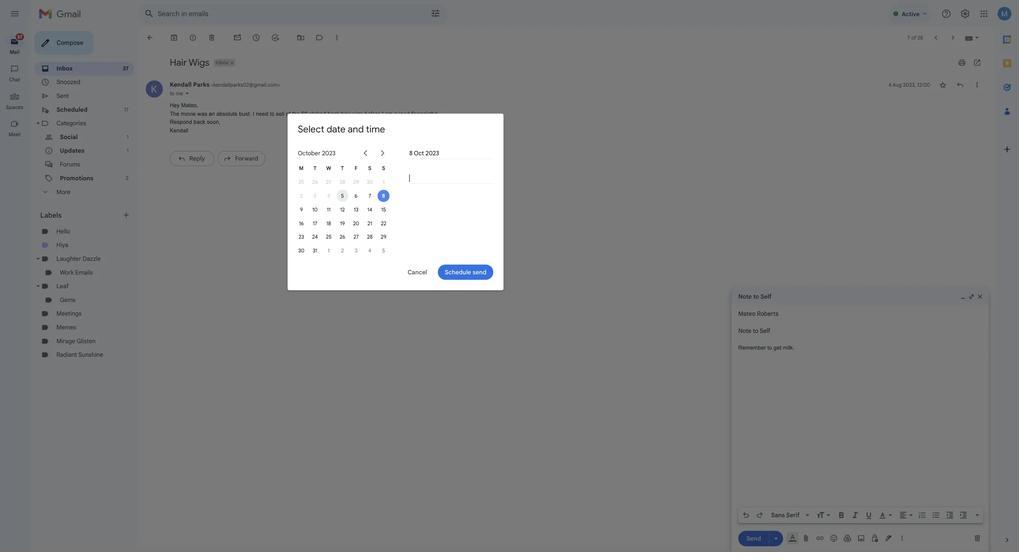 Task type: locate. For each thing, give the bounding box(es) containing it.
t for second t column header from left
[[379, 184, 382, 191]]

17
[[138, 118, 143, 125]]

0 horizontal spatial 4
[[409, 275, 413, 282]]

1 vertical spatial 1
[[141, 164, 143, 171]]

1 horizontal spatial i
[[424, 123, 426, 130]]

of right 7
[[1013, 38, 1018, 45]]

labels heading
[[45, 234, 135, 244]]

gems link
[[67, 329, 84, 337]]

mail, 37 unread messages image
[[15, 39, 27, 48]]

of left the the at the top left of page
[[318, 123, 323, 130]]

t for second t column header from right
[[348, 184, 352, 191]]

29 sept cell
[[388, 195, 403, 210]]

search in emails image
[[157, 7, 174, 24]]

0 horizontal spatial s
[[409, 184, 413, 191]]

0 horizontal spatial t column header
[[343, 180, 358, 195]]

1 up 2
[[141, 164, 143, 171]]

4 aug 2023, cell
[[988, 90, 1019, 99]]

work
[[67, 299, 82, 307]]

chat
[[10, 85, 22, 92]]

add to tasks image
[[301, 37, 311, 47]]

laughter dazzle link
[[63, 283, 112, 292]]

column header up 25
[[327, 180, 343, 195]]

i
[[281, 123, 283, 130], [424, 123, 426, 130]]

4 left aug
[[988, 91, 991, 98]]

2 t from the left
[[379, 184, 382, 191]]

time
[[407, 137, 428, 150]]

kendall parks cell
[[189, 90, 312, 98]]

to left me
[[189, 100, 194, 107]]

snooze image
[[280, 37, 290, 47]]

inbox link
[[63, 72, 81, 80]]

4 down '28 oct' cell
[[409, 275, 413, 282]]

hair
[[189, 63, 208, 76]]

1 vertical spatial 4
[[409, 275, 413, 282]]

s
[[409, 184, 413, 191], [425, 184, 428, 191]]

absolute
[[241, 123, 264, 130]]

« button
[[402, 165, 411, 175]]

2
[[140, 194, 143, 202]]

4 nov cell
[[403, 271, 419, 286]]

0 vertical spatial back
[[364, 123, 377, 130]]

am
[[428, 123, 437, 130]]

hey mateo, the movie was an absolute bust. i need to sell of the 50 slicked back hair wigs before i am ruined financially! respond back soon,
[[189, 113, 486, 139]]

work emails link
[[67, 299, 103, 307]]

18 oct cell
[[358, 241, 373, 256]]

4 inside 4 nov cell
[[409, 275, 413, 282]]

1 horizontal spatial back
[[364, 123, 377, 130]]

wigs
[[391, 123, 403, 130]]

spaces
[[7, 115, 26, 122]]

hey
[[189, 113, 200, 120]]

october 2023 row
[[327, 161, 434, 180]]

1 column header from the left
[[327, 180, 343, 195]]

0 horizontal spatial to
[[189, 100, 194, 107]]

categories link
[[63, 133, 96, 141]]

leaf link
[[63, 314, 76, 322]]

1 horizontal spatial 4
[[988, 91, 991, 98]]

mail heading
[[0, 54, 32, 62]]

grid containing t
[[327, 180, 434, 286]]

s column header
[[403, 180, 419, 195], [419, 180, 434, 195]]

t left "w"
[[348, 184, 352, 191]]

mail
[[11, 54, 22, 61]]

0 vertical spatial to
[[189, 100, 194, 107]]

hello link
[[63, 253, 78, 261]]

social link
[[67, 148, 87, 156]]

hair wigs
[[189, 63, 233, 76]]

4 inside 4 aug 2023, cell
[[988, 91, 991, 98]]

1 1 from the top
[[141, 149, 143, 156]]

1 vertical spatial of
[[318, 123, 323, 130]]

19
[[378, 244, 383, 252]]

t column header
[[343, 180, 358, 195], [373, 180, 388, 195]]

1 down 17
[[141, 149, 143, 156]]

i right bust.
[[281, 123, 283, 130]]

2023,
[[1004, 91, 1018, 98]]

grid
[[327, 180, 434, 286]]

and
[[387, 137, 404, 150]]

1 vertical spatial to
[[300, 123, 305, 130]]

back down "was"
[[215, 132, 228, 139]]

back
[[364, 123, 377, 130], [215, 132, 228, 139]]

an
[[232, 123, 239, 130]]

5
[[379, 214, 382, 221]]

compose button
[[38, 34, 104, 61]]

back to inbox image
[[162, 37, 171, 47]]

0 horizontal spatial t
[[348, 184, 352, 191]]

hair
[[379, 123, 389, 130]]

more
[[63, 209, 78, 217]]

gems
[[67, 329, 84, 337]]

29
[[393, 199, 399, 206]]

4
[[988, 91, 991, 98], [409, 275, 413, 282]]

0 horizontal spatial of
[[318, 123, 323, 130]]

me
[[195, 100, 203, 107]]

heading
[[0, 146, 32, 153]]

1 s column header from the left
[[403, 180, 419, 195]]

1 horizontal spatial to
[[300, 123, 305, 130]]

1 horizontal spatial t column header
[[373, 180, 388, 195]]

work emails
[[67, 299, 103, 307]]

w
[[363, 184, 368, 191]]

5 nov cell
[[419, 271, 434, 286]]

1 for social
[[141, 149, 143, 156]]

28 oct cell
[[403, 256, 419, 271]]

26
[[347, 199, 353, 206]]

of
[[1013, 38, 1018, 45], [318, 123, 323, 130]]

10 oct cell
[[343, 225, 358, 241]]

october
[[331, 166, 356, 174]]

t column header up the 28
[[373, 180, 388, 195]]

s column header down '«' button
[[403, 180, 419, 195]]

0 vertical spatial 1
[[141, 149, 143, 156]]

t up the 28
[[379, 184, 382, 191]]

0 horizontal spatial back
[[215, 132, 228, 139]]

column header
[[327, 180, 343, 195], [388, 180, 403, 195]]

column header up 29
[[388, 180, 403, 195]]

0 vertical spatial 4
[[988, 91, 991, 98]]

slicked
[[344, 123, 363, 130]]

delete image
[[231, 37, 240, 47]]

1 t from the left
[[348, 184, 352, 191]]

meetings link
[[63, 344, 91, 353]]

back left hair at the top left of page
[[364, 123, 377, 130]]

1
[[141, 149, 143, 156], [141, 164, 143, 171]]

leaf
[[63, 314, 76, 322]]

t
[[348, 184, 352, 191], [379, 184, 382, 191]]

october 2023
[[331, 166, 373, 174]]

2 oct cell
[[327, 210, 343, 225]]

25
[[332, 199, 338, 206]]

t column header up "26"
[[343, 180, 358, 195]]

0 horizontal spatial i
[[281, 123, 283, 130]]

0 horizontal spatial column header
[[327, 180, 343, 195]]

categories
[[63, 133, 96, 141]]

to inside hey mateo, the movie was an absolute bust. i need to sell of the 50 slicked back hair wigs before i am ruined financially! respond back soon,
[[300, 123, 305, 130]]

mail navigation
[[0, 30, 33, 552]]

1 horizontal spatial column header
[[388, 180, 403, 195]]

26 sept cell
[[343, 195, 358, 210]]

social
[[67, 148, 87, 156]]

1 horizontal spatial t
[[379, 184, 382, 191]]

to left sell
[[300, 123, 305, 130]]

updates link
[[67, 163, 94, 172]]

2023
[[358, 166, 373, 174]]

0 vertical spatial of
[[1013, 38, 1018, 45]]

emails
[[84, 299, 103, 307]]

1 i from the left
[[281, 123, 283, 130]]

to
[[189, 100, 194, 107], [300, 123, 305, 130]]

1 s from the left
[[409, 184, 413, 191]]

12 oct cell
[[373, 225, 388, 241]]

1 horizontal spatial s
[[425, 184, 428, 191]]

2 1 from the top
[[141, 164, 143, 171]]

s column header right 29 sept cell
[[419, 180, 434, 195]]

sell
[[307, 123, 316, 130]]

was
[[219, 123, 230, 130]]

date
[[363, 137, 384, 150]]

i left "am"
[[424, 123, 426, 130]]



Task type: vqa. For each thing, say whether or not it's contained in the screenshot.


Task type: describe. For each thing, give the bounding box(es) containing it.
2 s column header from the left
[[419, 180, 434, 195]]

4 for 4 aug 2023, 
[[988, 91, 991, 98]]

7 of
[[1009, 38, 1019, 45]]

select date and time
[[331, 137, 428, 150]]

4 oct cell
[[358, 210, 373, 225]]

2 column header from the left
[[388, 180, 403, 195]]

spaces heading
[[0, 115, 32, 123]]

1 for updates
[[141, 164, 143, 171]]

select
[[331, 137, 360, 150]]

3 oct cell
[[343, 210, 358, 225]]

more button
[[38, 206, 149, 221]]

28 sept cell
[[373, 195, 388, 210]]

select date and time heading
[[331, 137, 428, 150]]

5 oct cell
[[373, 210, 388, 225]]

need
[[284, 123, 298, 130]]

scheduled
[[63, 118, 97, 126]]

«
[[404, 166, 408, 174]]

16 oct cell
[[327, 241, 343, 256]]

labels
[[45, 234, 68, 244]]

laughter dazzle
[[63, 283, 112, 292]]

promotions link
[[67, 194, 104, 202]]

2 t column header from the left
[[373, 180, 388, 195]]

w column header
[[358, 180, 373, 195]]

28
[[378, 199, 384, 206]]

updates
[[67, 163, 94, 172]]

Date field
[[454, 165, 547, 176]]

promotions
[[67, 194, 104, 202]]

50
[[335, 123, 342, 130]]

19 oct cell
[[373, 241, 388, 256]]

wigs
[[210, 63, 233, 76]]

financially!
[[457, 123, 486, 130]]

hiya
[[63, 268, 76, 276]]

37
[[137, 73, 143, 80]]

9 oct cell
[[327, 225, 343, 241]]

sent
[[63, 102, 77, 111]]

gmail image
[[43, 6, 95, 25]]

29 oct cell
[[419, 256, 434, 271]]

27 sept cell
[[358, 195, 373, 210]]

1 t column header from the left
[[343, 180, 358, 195]]

main menu image
[[10, 10, 22, 21]]

2 s from the left
[[425, 184, 428, 191]]

kendall
[[189, 90, 213, 98]]

mateo,
[[201, 113, 220, 120]]

4 aug 2023, 
[[988, 91, 1019, 98]]

before
[[405, 123, 423, 130]]

movie
[[201, 123, 218, 130]]

ruined
[[438, 123, 455, 130]]

meetings
[[63, 344, 91, 353]]

laughter
[[63, 283, 90, 292]]

1 vertical spatial back
[[215, 132, 228, 139]]

snoozed link
[[63, 87, 89, 95]]

11
[[363, 229, 368, 236]]

chat heading
[[0, 85, 32, 92]]

select date and time dialog
[[320, 126, 560, 322]]

Search in emails search field
[[154, 4, 497, 27]]

forums link
[[67, 179, 89, 187]]

2 i from the left
[[424, 123, 426, 130]]

forums
[[67, 179, 89, 187]]

scheduled link
[[63, 118, 97, 126]]

hiya link
[[63, 268, 76, 276]]

12
[[378, 229, 383, 236]]

archive image
[[189, 37, 198, 47]]

10
[[347, 229, 353, 236]]

hello
[[63, 253, 78, 261]]

compose
[[63, 43, 93, 52]]

17 oct cell
[[343, 241, 358, 256]]

to me
[[189, 100, 203, 107]]

the
[[325, 123, 333, 130]]

grid inside select date and time 'dialog'
[[327, 180, 434, 286]]

dazzle
[[92, 283, 112, 292]]

18
[[363, 244, 368, 252]]

11 oct cell
[[358, 225, 373, 241]]

25 sept cell
[[327, 195, 343, 210]]

the
[[189, 123, 199, 130]]

kendallparks02@gmail.com
[[237, 91, 309, 98]]

sent link
[[63, 102, 77, 111]]

1 horizontal spatial of
[[1013, 38, 1018, 45]]

respond
[[189, 132, 213, 139]]

kendall parks kendallparks02@gmail.com
[[189, 90, 309, 98]]

7
[[1009, 38, 1012, 45]]

report spam image
[[210, 37, 219, 47]]

4 for 4
[[409, 275, 413, 282]]

snoozed
[[63, 87, 89, 95]]

aug
[[992, 91, 1002, 98]]

bust.
[[266, 123, 279, 130]]

soon,
[[230, 132, 245, 139]]

of inside hey mateo, the movie was an absolute bust. i need to sell of the 50 slicked back hair wigs before i am ruined financially! respond back soon,
[[318, 123, 323, 130]]

parks
[[215, 90, 233, 98]]

inbox
[[63, 72, 81, 80]]

Time field
[[454, 193, 547, 203]]



